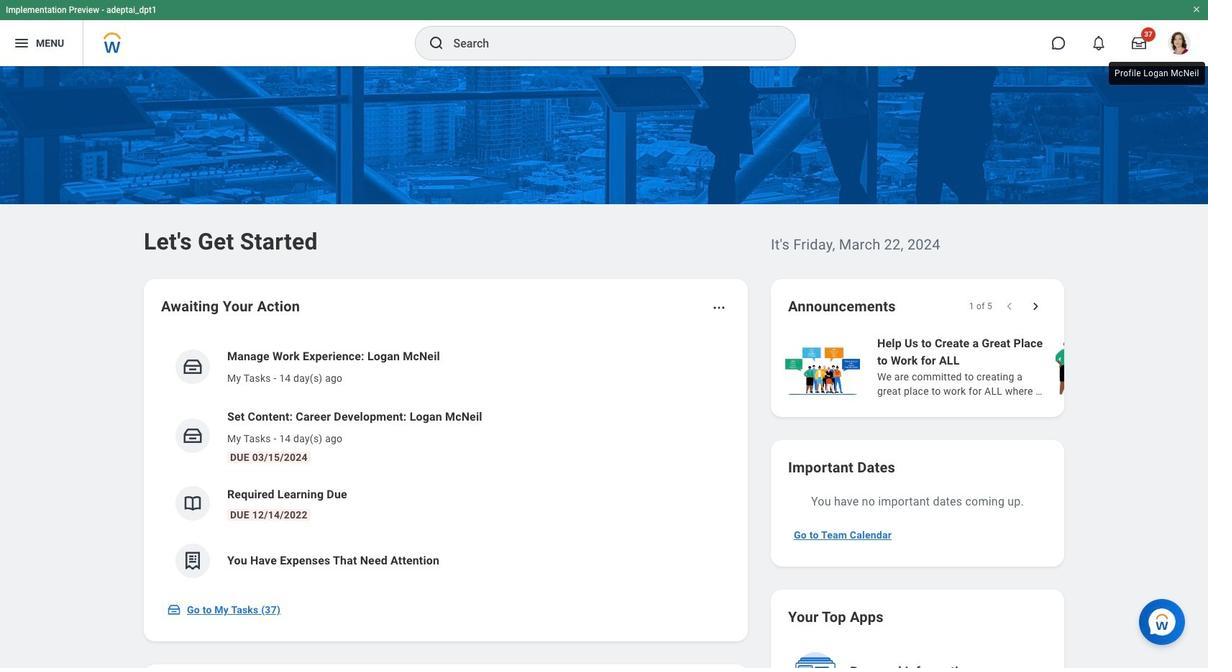 Task type: vqa. For each thing, say whether or not it's contained in the screenshot.
search icon
yes



Task type: locate. For each thing, give the bounding box(es) containing it.
banner
[[0, 0, 1209, 66]]

chevron left small image
[[1003, 299, 1018, 314]]

2 vertical spatial inbox image
[[167, 603, 181, 617]]

main content
[[0, 66, 1209, 669]]

related actions image
[[712, 301, 727, 315]]

0 vertical spatial inbox image
[[182, 356, 204, 378]]

status
[[970, 301, 993, 312]]

1 horizontal spatial list
[[783, 334, 1209, 400]]

search image
[[428, 35, 445, 52]]

Search Workday  search field
[[454, 27, 766, 59]]

0 horizontal spatial list
[[161, 337, 731, 590]]

book open image
[[182, 493, 204, 515]]

list
[[783, 334, 1209, 400], [161, 337, 731, 590]]

inbox image
[[182, 356, 204, 378], [182, 425, 204, 447], [167, 603, 181, 617]]

tooltip
[[1107, 59, 1209, 88]]

1 vertical spatial inbox image
[[182, 425, 204, 447]]



Task type: describe. For each thing, give the bounding box(es) containing it.
inbox large image
[[1133, 36, 1147, 50]]

notifications large image
[[1092, 36, 1107, 50]]

chevron right small image
[[1029, 299, 1043, 314]]

profile logan mcneil image
[[1169, 32, 1192, 58]]

close environment banner image
[[1193, 5, 1202, 14]]

dashboard expenses image
[[182, 550, 204, 572]]

justify image
[[13, 35, 30, 52]]



